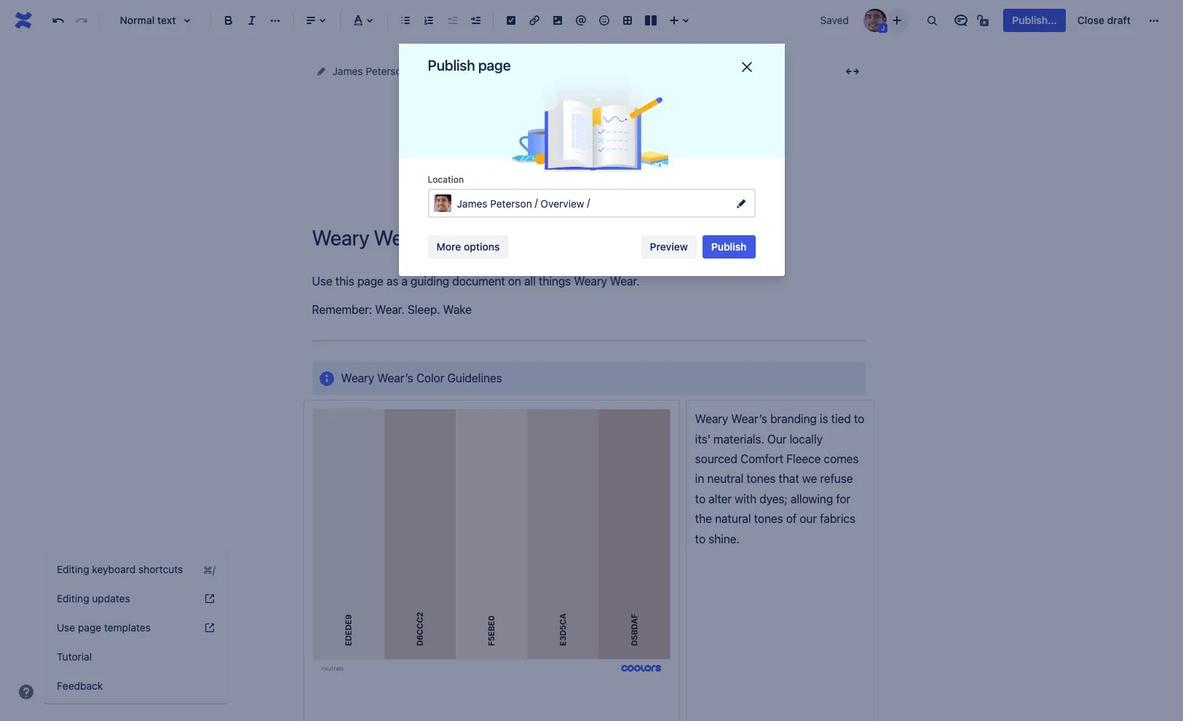Task type: describe. For each thing, give the bounding box(es) containing it.
its'
[[695, 432, 711, 445]]

publish...
[[1013, 14, 1058, 26]]

as
[[387, 275, 399, 288]]

branding
[[771, 412, 817, 425]]

page for publish page
[[479, 57, 511, 74]]

use this page as a guiding document on all things weary wear.
[[312, 275, 643, 288]]

refuse
[[821, 472, 854, 485]]

use for use this page as a guiding document on all things weary wear.
[[312, 275, 333, 288]]

indent tab image
[[467, 12, 484, 29]]

sourced
[[695, 452, 738, 465]]

fleece
[[787, 452, 821, 465]]

editing updates
[[57, 592, 130, 605]]

panel info image
[[318, 370, 335, 388]]

overview inside the james peterson / overview /
[[541, 197, 585, 210]]

james for james peterson
[[333, 65, 363, 77]]

mention image
[[573, 12, 590, 29]]

all
[[525, 275, 536, 288]]

content
[[425, 65, 463, 77]]

use for use page templates
[[57, 621, 75, 634]]

feedback
[[57, 680, 103, 692]]

close
[[1078, 14, 1105, 26]]

add image, video, or file image
[[549, 12, 567, 29]]

confluence image
[[12, 9, 35, 32]]

overview link
[[480, 63, 524, 80]]

1 vertical spatial to
[[695, 492, 706, 505]]

use page templates link
[[45, 613, 227, 642]]

materials.
[[714, 432, 765, 445]]

editing updates link
[[45, 584, 227, 613]]

shortcuts
[[138, 563, 183, 575]]

publish... button
[[1004, 9, 1066, 32]]

james peterson link
[[333, 63, 408, 80]]

weary for weary wear's branding is tied to its' materials. our locally sourced comfort fleece comes in neutral tones that we refuse to alter with dyes; allowing for the natural tones of our fabrics to shine.
[[695, 412, 729, 425]]

is
[[820, 412, 829, 425]]

editing for editing keyboard shortcuts
[[57, 563, 89, 575]]

outdent ⇧tab image
[[444, 12, 461, 29]]

help image for use page templates
[[204, 622, 216, 634]]

publish page
[[428, 57, 511, 74]]

things
[[539, 275, 571, 288]]

layouts image
[[642, 12, 660, 29]]

tutorial
[[57, 651, 92, 663]]

page for use page templates
[[78, 621, 101, 634]]

publish button
[[703, 235, 756, 259]]

that
[[779, 472, 800, 485]]

locally
[[790, 432, 823, 445]]

Give this page a title text field
[[312, 226, 866, 250]]

document
[[453, 275, 505, 288]]

2 vertical spatial to
[[695, 532, 706, 545]]

redo ⌘⇧z image
[[73, 12, 90, 29]]

dyes;
[[760, 492, 788, 505]]

wake
[[443, 303, 472, 316]]

our
[[800, 512, 817, 525]]

preview
[[650, 240, 688, 253]]

our
[[768, 432, 787, 445]]

color
[[417, 371, 445, 384]]

saved
[[821, 14, 849, 26]]

close publish modal image
[[738, 58, 756, 76]]

2 / from the left
[[587, 196, 590, 209]]

editing for editing updates
[[57, 592, 89, 605]]

james peterson
[[333, 65, 408, 77]]

make page full-width image
[[844, 63, 861, 80]]

more options
[[437, 240, 500, 253]]

bullet list ⌘⇧8 image
[[397, 12, 414, 29]]

sleep.
[[408, 303, 440, 316]]

keyboard
[[92, 563, 136, 575]]

comes
[[824, 452, 859, 465]]

publish for publish
[[712, 240, 747, 253]]

0 vertical spatial overview
[[480, 65, 524, 77]]

options
[[464, 240, 500, 253]]

fabrics
[[820, 512, 856, 525]]

1 vertical spatial tones
[[754, 512, 784, 525]]



Task type: vqa. For each thing, say whether or not it's contained in the screenshot.
More image
no



Task type: locate. For each thing, give the bounding box(es) containing it.
to
[[854, 412, 865, 425], [695, 492, 706, 505], [695, 532, 706, 545]]

2 vertical spatial weary
[[695, 412, 729, 425]]

wear's up 'materials.'
[[732, 412, 768, 425]]

weary right panel info image
[[341, 371, 374, 384]]

1 vertical spatial overview
[[541, 197, 585, 210]]

neutral
[[708, 472, 744, 485]]

wear. down the give this page a title text box
[[610, 275, 640, 288]]

0 horizontal spatial overview
[[480, 65, 524, 77]]

page down editing updates
[[78, 621, 101, 634]]

to down the
[[695, 532, 706, 545]]

0 vertical spatial wear.
[[610, 275, 640, 288]]

james
[[333, 65, 363, 77], [457, 197, 488, 210]]

help image for editing updates
[[204, 593, 216, 605]]

draft
[[1108, 14, 1131, 26]]

0 vertical spatial james
[[333, 65, 363, 77]]

edit page location image
[[732, 194, 750, 212]]

0 vertical spatial publish
[[428, 57, 475, 74]]

remember: wear. sleep. wake
[[312, 303, 472, 316]]

weary wear's branding is tied to its' materials. our locally sourced comfort fleece comes in neutral tones that we refuse to alter with dyes; allowing for the natural tones of our fabrics to shine.
[[695, 412, 868, 545]]

2 horizontal spatial page
[[479, 57, 511, 74]]

editing
[[57, 563, 89, 575], [57, 592, 89, 605]]

1 horizontal spatial weary
[[574, 275, 607, 288]]

link image
[[526, 12, 543, 29]]

use up the tutorial
[[57, 621, 75, 634]]

1 horizontal spatial overview
[[541, 197, 585, 210]]

publish
[[428, 57, 475, 74], [712, 240, 747, 253]]

0 vertical spatial wear's
[[377, 371, 414, 384]]

on
[[508, 275, 522, 288]]

peterson inside the james peterson / overview /
[[490, 197, 532, 210]]

weary right things
[[574, 275, 607, 288]]

0 vertical spatial editing
[[57, 563, 89, 575]]

2 horizontal spatial weary
[[695, 412, 729, 425]]

0 horizontal spatial page
[[78, 621, 101, 634]]

for
[[837, 492, 851, 505]]

numbered list ⌘⇧7 image
[[420, 12, 438, 29]]

to left 'alter'
[[695, 492, 706, 505]]

james peterson image
[[864, 9, 888, 32]]

0 vertical spatial to
[[854, 412, 865, 425]]

more options button
[[428, 235, 509, 259]]

close draft button
[[1069, 9, 1140, 32]]

weary inside weary wear's branding is tied to its' materials. our locally sourced comfort fleece comes in neutral tones that we refuse to alter with dyes; allowing for the natural tones of our fabrics to shine.
[[695, 412, 729, 425]]

1 / from the left
[[535, 196, 538, 209]]

italic ⌘i image
[[243, 12, 261, 29]]

shine.
[[709, 532, 740, 545]]

page
[[479, 57, 511, 74], [358, 275, 384, 288], [78, 621, 101, 634]]

wear's for color
[[377, 371, 414, 384]]

wear. down as
[[375, 303, 405, 316]]

tones down dyes;
[[754, 512, 784, 525]]

wear's left "color"
[[377, 371, 414, 384]]

1 vertical spatial weary
[[341, 371, 374, 384]]

wear.
[[610, 275, 640, 288], [375, 303, 405, 316]]

james inside the james peterson / overview /
[[457, 197, 488, 210]]

tones down comfort
[[747, 472, 776, 485]]

peterson
[[366, 65, 408, 77], [490, 197, 532, 210]]

0 horizontal spatial /
[[535, 196, 538, 209]]

0 horizontal spatial peterson
[[366, 65, 408, 77]]

2 editing from the top
[[57, 592, 89, 605]]

use inside main content area, start typing to enter text. text box
[[312, 275, 333, 288]]

remember:
[[312, 303, 372, 316]]

tied
[[832, 412, 851, 425]]

1 vertical spatial wear.
[[375, 303, 405, 316]]

help image inside the use page templates link
[[204, 622, 216, 634]]

0 vertical spatial use
[[312, 275, 333, 288]]

1 vertical spatial james
[[457, 197, 488, 210]]

peterson for james peterson / overview /
[[490, 197, 532, 210]]

0 horizontal spatial publish
[[428, 57, 475, 74]]

1 vertical spatial peterson
[[490, 197, 532, 210]]

0 horizontal spatial wear.
[[375, 303, 405, 316]]

/
[[535, 196, 538, 209], [587, 196, 590, 209]]

tones
[[747, 472, 776, 485], [754, 512, 784, 525]]

overview
[[480, 65, 524, 77], [541, 197, 585, 210]]

undo ⌘z image
[[50, 12, 67, 29]]

editing up editing updates
[[57, 563, 89, 575]]

1 editing from the top
[[57, 563, 89, 575]]

allowing
[[791, 492, 834, 505]]

editing keyboard shortcuts
[[57, 563, 183, 575]]

1 vertical spatial page
[[358, 275, 384, 288]]

page left as
[[358, 275, 384, 288]]

0 horizontal spatial use
[[57, 621, 75, 634]]

help image
[[17, 683, 35, 701]]

use page templates
[[57, 621, 151, 634]]

1 vertical spatial use
[[57, 621, 75, 634]]

james right 'move this page' icon on the left top of page
[[333, 65, 363, 77]]

james inside james peterson link
[[333, 65, 363, 77]]

1 horizontal spatial publish
[[712, 240, 747, 253]]

0 vertical spatial help image
[[204, 593, 216, 605]]

0 horizontal spatial weary
[[341, 371, 374, 384]]

weary
[[574, 275, 607, 288], [341, 371, 374, 384], [695, 412, 729, 425]]

overview up the give this page a title text box
[[541, 197, 585, 210]]

help image inside editing updates link
[[204, 593, 216, 605]]

wear's
[[377, 371, 414, 384], [732, 412, 768, 425]]

overview down action item image
[[480, 65, 524, 77]]

0 vertical spatial weary
[[574, 275, 607, 288]]

preview button
[[641, 235, 697, 259]]

0 vertical spatial peterson
[[366, 65, 408, 77]]

table image
[[619, 12, 637, 29]]

publish inside button
[[712, 240, 747, 253]]

0 vertical spatial page
[[479, 57, 511, 74]]

of
[[787, 512, 797, 525]]

1 horizontal spatial /
[[587, 196, 590, 209]]

peterson up options
[[490, 197, 532, 210]]

1 vertical spatial publish
[[712, 240, 747, 253]]

comfort
[[741, 452, 784, 465]]

guidelines
[[448, 371, 502, 384]]

this
[[336, 275, 355, 288]]

publish down edit page location icon
[[712, 240, 747, 253]]

1 vertical spatial wear's
[[732, 412, 768, 425]]

james down location
[[457, 197, 488, 210]]

to right tied
[[854, 412, 865, 425]]

bold ⌘b image
[[220, 12, 237, 29]]

weary for weary wear's color guidelines
[[341, 371, 374, 384]]

location
[[428, 174, 464, 185]]

emoji image
[[596, 12, 613, 29]]

2 vertical spatial page
[[78, 621, 101, 634]]

guiding
[[411, 275, 450, 288]]

0 horizontal spatial james
[[333, 65, 363, 77]]

1 vertical spatial editing
[[57, 592, 89, 605]]

2 help image from the top
[[204, 622, 216, 634]]

content link
[[425, 63, 463, 80]]

wear's for branding
[[732, 412, 768, 425]]

with
[[735, 492, 757, 505]]

peterson down bullet list ⌘⇧8 'icon'
[[366, 65, 408, 77]]

updates
[[92, 592, 130, 605]]

1 horizontal spatial james
[[457, 197, 488, 210]]

use left this
[[312, 275, 333, 288]]

page inside main content area, start typing to enter text. text box
[[358, 275, 384, 288]]

Main content area, start typing to enter text. text field
[[303, 272, 875, 721]]

peterson for james peterson
[[366, 65, 408, 77]]

⌘/
[[203, 563, 216, 576]]

help image
[[204, 593, 216, 605], [204, 622, 216, 634]]

use
[[312, 275, 333, 288], [57, 621, 75, 634]]

confluence image
[[12, 9, 35, 32]]

natural
[[715, 512, 751, 525]]

we
[[803, 472, 818, 485]]

0 vertical spatial tones
[[747, 472, 776, 485]]

alter
[[709, 492, 732, 505]]

weary up its'
[[695, 412, 729, 425]]

1 horizontal spatial use
[[312, 275, 333, 288]]

james for james peterson / overview /
[[457, 197, 488, 210]]

close draft
[[1078, 14, 1131, 26]]

weary wear's color guidelines
[[341, 371, 502, 384]]

feedback button
[[45, 672, 227, 701]]

more
[[437, 240, 461, 253]]

templates
[[104, 621, 151, 634]]

tutorial button
[[45, 642, 227, 672]]

james peterson / overview /
[[457, 196, 593, 210]]

wear's inside weary wear's branding is tied to its' materials. our locally sourced comfort fleece comes in neutral tones that we refuse to alter with dyes; allowing for the natural tones of our fabrics to shine.
[[732, 412, 768, 425]]

1 horizontal spatial wear.
[[610, 275, 640, 288]]

1 horizontal spatial page
[[358, 275, 384, 288]]

publish for publish page
[[428, 57, 475, 74]]

action item image
[[503, 12, 520, 29]]

move this page image
[[315, 66, 327, 77]]

in
[[695, 472, 705, 485]]

0 horizontal spatial wear's
[[377, 371, 414, 384]]

1 horizontal spatial wear's
[[732, 412, 768, 425]]

publish down outdent ⇧tab image
[[428, 57, 475, 74]]

editing left updates
[[57, 592, 89, 605]]

1 horizontal spatial peterson
[[490, 197, 532, 210]]

the
[[695, 512, 712, 525]]

page down action item image
[[479, 57, 511, 74]]

1 help image from the top
[[204, 593, 216, 605]]

1 vertical spatial help image
[[204, 622, 216, 634]]

a
[[402, 275, 408, 288]]



